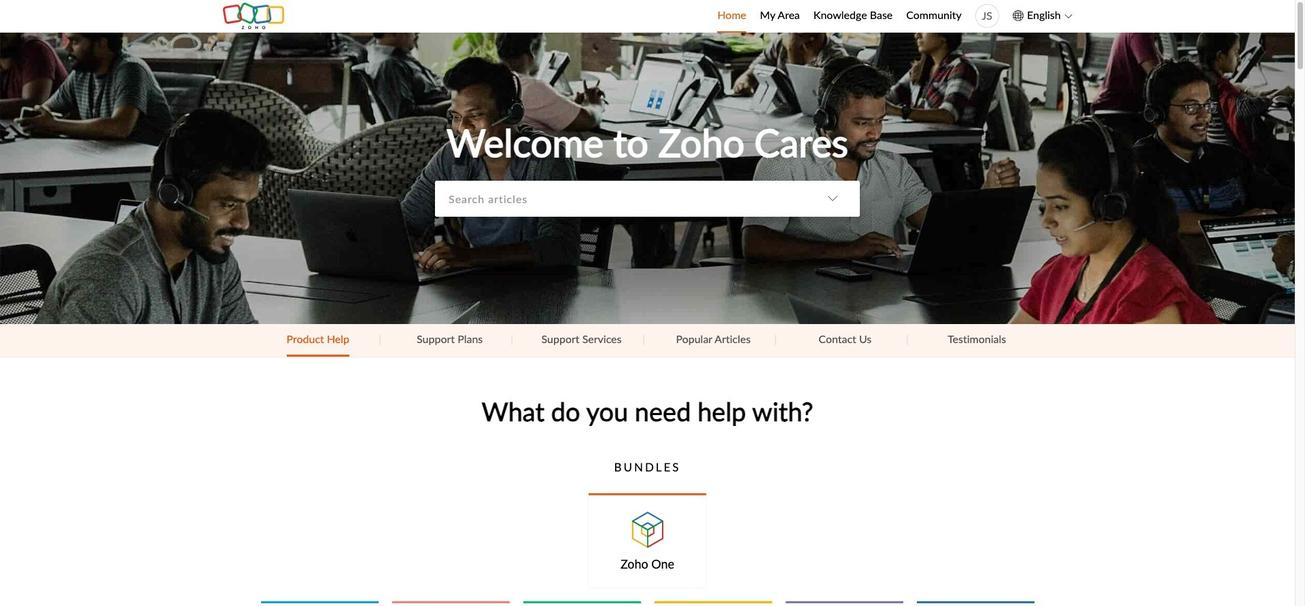 Task type: describe. For each thing, give the bounding box(es) containing it.
choose category image
[[828, 193, 839, 204]]



Task type: locate. For each thing, give the bounding box(es) containing it.
Search articles field
[[435, 181, 806, 217]]

choose languages element
[[1013, 7, 1073, 24]]

choose category element
[[806, 181, 860, 217]]



Task type: vqa. For each thing, say whether or not it's contained in the screenshot.
the choose category ICON
yes



